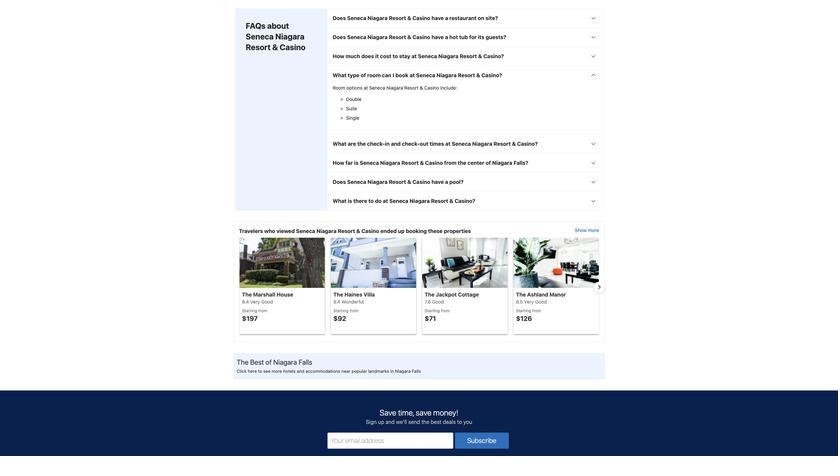 Task type: describe. For each thing, give the bounding box(es) containing it.
stay
[[399, 53, 410, 59]]

falls?
[[514, 160, 528, 166]]

the for the ashland manor
[[516, 292, 526, 298]]

$71
[[425, 315, 436, 323]]

money!
[[433, 408, 458, 418]]

the for the jackpot cottage
[[425, 292, 435, 298]]

what for what type of room can i book at seneca niagara resort & casino?
[[333, 72, 346, 78]]

type
[[348, 72, 359, 78]]

8.4 very
[[242, 299, 260, 305]]

niagara inside 'dropdown button'
[[438, 53, 459, 59]]

and inside the best of niagara falls click here to see more hotels and accommodations near popular landmarks in niagara falls
[[297, 369, 304, 374]]

accommodations
[[306, 369, 340, 374]]

the best of niagara falls click here to see more hotels and accommodations near popular landmarks in niagara falls
[[237, 358, 421, 374]]

what is there to do at seneca niagara resort & casino?
[[333, 198, 475, 204]]

of for falls
[[266, 358, 272, 366]]

& inside what type of room can i book at seneca niagara resort & casino? dropdown button
[[476, 72, 480, 78]]

$92
[[333, 315, 346, 323]]

a for hot
[[445, 34, 448, 40]]

1 check- from the left
[[367, 141, 385, 147]]

& inside "does seneca niagara resort & casino have a pool?" dropdown button
[[407, 179, 411, 185]]

niagara inside "dropdown button"
[[410, 198, 430, 204]]

options
[[346, 85, 363, 91]]

ended
[[380, 228, 397, 234]]

0 horizontal spatial falls
[[299, 358, 312, 366]]

house
[[277, 292, 293, 298]]

the ashland manor 8.5 very good
[[516, 292, 566, 305]]

landmarks
[[368, 369, 389, 374]]

send
[[408, 419, 420, 425]]

what are the check-in and check-out times at seneca niagara resort & casino?
[[333, 141, 538, 147]]

starting from $92
[[333, 309, 358, 323]]

how for how much does it cost to stay at seneca niagara resort & casino?
[[333, 53, 344, 59]]

double
[[346, 96, 361, 102]]

$126
[[516, 315, 532, 323]]

casino inside faqs about seneca niagara resort & casino
[[280, 43, 306, 52]]

seneca inside 'dropdown button'
[[418, 53, 437, 59]]

room
[[367, 72, 381, 78]]

deals
[[443, 419, 456, 425]]

2 check- from the left
[[402, 141, 420, 147]]

to inside 'save time, save money! sign up and we'll send the best deals to you'
[[457, 419, 462, 425]]

travelers
[[239, 228, 263, 234]]

accordion control element
[[327, 8, 603, 211]]

booking
[[406, 228, 427, 234]]

click
[[237, 369, 247, 374]]

room
[[333, 85, 345, 91]]

the for money!
[[422, 419, 429, 425]]

casino inside does seneca niagara resort & casino have a hot tub for its guests? dropdown button
[[413, 34, 430, 40]]

Your email address email field
[[328, 433, 453, 449]]

casino inside "does seneca niagara resort & casino have a pool?" dropdown button
[[413, 179, 430, 185]]

save
[[416, 408, 432, 418]]

its
[[478, 34, 484, 40]]

out
[[420, 141, 428, 147]]

far
[[346, 160, 353, 166]]

site?
[[486, 15, 498, 21]]

at right "options"
[[364, 85, 368, 91]]

casino? inside "dropdown button"
[[455, 198, 475, 204]]

region containing $197
[[234, 238, 604, 337]]

does for does seneca niagara resort & casino have a pool?
[[333, 179, 346, 185]]

& down there
[[356, 228, 360, 234]]

casino left include:
[[424, 85, 439, 91]]

do
[[375, 198, 382, 204]]

does seneca niagara resort & casino have a restaurant on site? button
[[327, 9, 603, 27]]

there
[[353, 198, 367, 204]]

at right book
[[410, 72, 415, 78]]

show
[[575, 228, 587, 233]]

what for what is there to do at seneca niagara resort & casino?
[[333, 198, 346, 204]]

seneca inside "dropdown button"
[[389, 198, 408, 204]]

here
[[248, 369, 257, 374]]

can
[[382, 72, 391, 78]]

who
[[264, 228, 275, 234]]

casino? inside 'dropdown button'
[[483, 53, 504, 59]]

what type of room can i book at seneca niagara resort & casino? button
[[327, 66, 603, 85]]

1 horizontal spatial more
[[588, 228, 599, 233]]

of for can
[[361, 72, 366, 78]]

best
[[431, 419, 441, 425]]

the haines villa 9.4 wonderful
[[333, 292, 375, 305]]

niagara inside faqs about seneca niagara resort & casino
[[275, 32, 304, 41]]

the marshall house 8.4 very good
[[242, 292, 293, 305]]

the for the marshall house
[[242, 292, 252, 298]]

good for $126
[[535, 299, 547, 305]]

sign
[[366, 419, 377, 425]]

at inside "dropdown button"
[[383, 198, 388, 204]]

more inside the best of niagara falls click here to see more hotels and accommodations near popular landmarks in niagara falls
[[272, 369, 282, 374]]

2 horizontal spatial of
[[486, 160, 491, 166]]

starting for $197
[[242, 309, 257, 314]]

& inside does seneca niagara resort & casino have a hot tub for its guests? dropdown button
[[407, 34, 411, 40]]

guests?
[[486, 34, 506, 40]]

manor
[[550, 292, 566, 298]]

faqs
[[246, 21, 266, 30]]

cottage
[[458, 292, 479, 298]]

popular
[[352, 369, 367, 374]]

the for the haines villa
[[333, 292, 343, 298]]

from for $71
[[441, 309, 450, 314]]

& inside faqs about seneca niagara resort & casino
[[272, 43, 278, 52]]

are
[[348, 141, 356, 147]]

marshall
[[253, 292, 275, 298]]

how much does it cost to stay at seneca niagara resort & casino? button
[[327, 47, 603, 66]]

suite
[[346, 106, 357, 111]]

good for $197
[[261, 299, 273, 305]]

what type of room can i book at seneca niagara resort & casino?
[[333, 72, 502, 78]]

does for does seneca niagara resort & casino have a restaurant on site?
[[333, 15, 346, 21]]

save time, save money! sign up and we'll send the best deals to you
[[366, 408, 472, 425]]

& inside how far is seneca niagara resort & casino from the center of niagara falls? dropdown button
[[420, 160, 424, 166]]

casino inside does seneca niagara resort & casino have a restaurant on site? dropdown button
[[413, 15, 430, 21]]

1 horizontal spatial up
[[398, 228, 405, 234]]

is inside "dropdown button"
[[348, 198, 352, 204]]

what are the check-in and check-out times at seneca niagara resort & casino? button
[[327, 135, 603, 153]]

9.4 wonderful
[[333, 299, 364, 305]]

casino left ended
[[361, 228, 379, 234]]

faqs about seneca niagara resort & casino
[[246, 21, 306, 52]]

include:
[[440, 85, 457, 91]]

does seneca niagara resort & casino have a restaurant on site?
[[333, 15, 498, 21]]

starting for $92
[[333, 309, 348, 314]]

what for what are the check-in and check-out times at seneca niagara resort & casino?
[[333, 141, 346, 147]]

i
[[393, 72, 394, 78]]

how much does it cost to stay at seneca niagara resort & casino?
[[333, 53, 504, 59]]

seneca inside faqs about seneca niagara resort & casino
[[246, 32, 274, 41]]



Task type: vqa. For each thing, say whether or not it's contained in the screenshot.
See availability to the bottom
no



Task type: locate. For each thing, give the bounding box(es) containing it.
starting from $71
[[425, 309, 450, 323]]

& down out
[[420, 160, 424, 166]]

casino up does seneca niagara resort & casino have a hot tub for its guests?
[[413, 15, 430, 21]]

does seneca niagara resort & casino have a hot tub for its guests? button
[[327, 28, 603, 47]]

the for the best of niagara falls
[[237, 358, 249, 366]]

of up the see
[[266, 358, 272, 366]]

0 horizontal spatial check-
[[367, 141, 385, 147]]

viewed
[[277, 228, 295, 234]]

starting inside starting from $197
[[242, 309, 257, 314]]

& inside what are the check-in and check-out times at seneca niagara resort & casino? dropdown button
[[512, 141, 516, 147]]

1 horizontal spatial good
[[535, 299, 547, 305]]

1 horizontal spatial is
[[354, 160, 359, 166]]

niagara
[[368, 15, 388, 21], [275, 32, 304, 41], [368, 34, 388, 40], [438, 53, 459, 59], [437, 72, 457, 78], [386, 85, 403, 91], [472, 141, 492, 147], [380, 160, 400, 166], [492, 160, 512, 166], [368, 179, 388, 185], [410, 198, 430, 204], [316, 228, 337, 234], [273, 358, 297, 366], [395, 369, 411, 374]]

good inside "the ashland manor 8.5 very good"
[[535, 299, 547, 305]]

subscribe button
[[455, 433, 509, 449]]

good down marshall
[[261, 299, 273, 305]]

to inside 'dropdown button'
[[393, 53, 398, 59]]

starting up $71 on the bottom right of the page
[[425, 309, 440, 314]]

the up 8.5 very on the bottom right
[[516, 292, 526, 298]]

show more link
[[575, 227, 599, 235]]

the left center
[[458, 160, 466, 166]]

for
[[469, 34, 477, 40]]

what is there to do at seneca niagara resort & casino? button
[[327, 192, 603, 211]]

1 how from the top
[[333, 53, 344, 59]]

what left there
[[333, 198, 346, 204]]

starting for $71
[[425, 309, 440, 314]]

jackpot
[[436, 292, 457, 298]]

2 vertical spatial what
[[333, 198, 346, 204]]

how left far
[[333, 160, 344, 166]]

restaurant
[[449, 15, 477, 21]]

how far is seneca niagara resort & casino from the center of niagara falls? button
[[327, 154, 603, 172]]

from for $197
[[258, 309, 267, 314]]

1 vertical spatial a
[[445, 34, 448, 40]]

more right the see
[[272, 369, 282, 374]]

it
[[375, 53, 379, 59]]

1 what from the top
[[333, 72, 346, 78]]

1 horizontal spatial falls
[[412, 369, 421, 374]]

3 what from the top
[[333, 198, 346, 204]]

from inside starting from $92
[[350, 309, 358, 314]]

1 horizontal spatial check-
[[402, 141, 420, 147]]

1 horizontal spatial in
[[390, 369, 394, 374]]

good inside the marshall house 8.4 very good
[[261, 299, 273, 305]]

more right show
[[588, 228, 599, 233]]

have left the hot
[[432, 34, 444, 40]]

0 horizontal spatial in
[[385, 141, 390, 147]]

0 vertical spatial what
[[333, 72, 346, 78]]

and right "hotels"
[[297, 369, 304, 374]]

1 vertical spatial in
[[390, 369, 394, 374]]

what
[[333, 72, 346, 78], [333, 141, 346, 147], [333, 198, 346, 204]]

does seneca niagara resort & casino have a pool? button
[[327, 173, 603, 191]]

the
[[357, 141, 366, 147], [458, 160, 466, 166], [422, 419, 429, 425]]

2 what from the top
[[333, 141, 346, 147]]

in inside dropdown button
[[385, 141, 390, 147]]

tub
[[459, 34, 468, 40]]

casino down the about
[[280, 43, 306, 52]]

casino? down "does seneca niagara resort & casino have a pool?" dropdown button
[[455, 198, 475, 204]]

a left pool?
[[445, 179, 448, 185]]

and down save
[[386, 419, 395, 425]]

is left there
[[348, 198, 352, 204]]

0 vertical spatial a
[[445, 15, 448, 21]]

1 vertical spatial of
[[486, 160, 491, 166]]

casino down what are the check-in and check-out times at seneca niagara resort & casino?
[[425, 160, 443, 166]]

cost
[[380, 53, 391, 59]]

3 have from the top
[[432, 179, 444, 185]]

on
[[478, 15, 484, 21]]

starting from $197
[[242, 309, 267, 323]]

1 a from the top
[[445, 15, 448, 21]]

1 starting from the left
[[242, 309, 257, 314]]

at right do
[[383, 198, 388, 204]]

check- left times
[[402, 141, 420, 147]]

& inside does seneca niagara resort & casino have a restaurant on site? dropdown button
[[407, 15, 411, 21]]

the
[[242, 292, 252, 298], [333, 292, 343, 298], [425, 292, 435, 298], [516, 292, 526, 298], [237, 358, 249, 366]]

0 vertical spatial how
[[333, 53, 344, 59]]

how
[[333, 53, 344, 59], [333, 160, 344, 166]]

0 vertical spatial up
[[398, 228, 405, 234]]

the inside the best of niagara falls click here to see more hotels and accommodations near popular landmarks in niagara falls
[[237, 358, 249, 366]]

& down the about
[[272, 43, 278, 52]]

1 vertical spatial is
[[348, 198, 352, 204]]

& up what is there to do at seneca niagara resort & casino?
[[407, 179, 411, 185]]

room options at seneca niagara resort & casino include:
[[333, 85, 457, 91]]

hot
[[449, 34, 458, 40]]

starting inside starting from $92
[[333, 309, 348, 314]]

how for how far is seneca niagara resort & casino from the center of niagara falls?
[[333, 160, 344, 166]]

1 vertical spatial up
[[378, 419, 384, 425]]

the up 8.4 very on the bottom of page
[[242, 292, 252, 298]]

how inside dropdown button
[[333, 160, 344, 166]]

3 starting from the left
[[425, 309, 440, 314]]

1 vertical spatial does
[[333, 34, 346, 40]]

the inside "the ashland manor 8.5 very good"
[[516, 292, 526, 298]]

the up 9.4 wonderful
[[333, 292, 343, 298]]

a for restaurant
[[445, 15, 448, 21]]

0 vertical spatial does
[[333, 15, 346, 21]]

these
[[428, 228, 443, 234]]

resort inside 'dropdown button'
[[460, 53, 477, 59]]

1 vertical spatial how
[[333, 160, 344, 166]]

the up 7.6 good
[[425, 292, 435, 298]]

& up falls?
[[512, 141, 516, 147]]

and left out
[[391, 141, 401, 147]]

from down "the ashland manor 8.5 very good"
[[532, 309, 541, 314]]

more
[[588, 228, 599, 233], [272, 369, 282, 374]]

& up does seneca niagara resort & casino have a hot tub for its guests?
[[407, 15, 411, 21]]

casino? up falls?
[[517, 141, 538, 147]]

1 horizontal spatial of
[[361, 72, 366, 78]]

is inside dropdown button
[[354, 160, 359, 166]]

& down what type of room can i book at seneca niagara resort & casino?
[[420, 85, 423, 91]]

resort
[[389, 15, 406, 21], [389, 34, 406, 40], [246, 43, 271, 52], [460, 53, 477, 59], [458, 72, 475, 78], [404, 85, 419, 91], [494, 141, 511, 147], [402, 160, 419, 166], [389, 179, 406, 185], [431, 198, 448, 204], [338, 228, 355, 234]]

and inside 'save time, save money! sign up and we'll send the best deals to you'
[[386, 419, 395, 425]]

the for seneca
[[458, 160, 466, 166]]

0 horizontal spatial good
[[261, 299, 273, 305]]

what left the are
[[333, 141, 346, 147]]

hotels
[[283, 369, 296, 374]]

resort inside "dropdown button"
[[431, 198, 448, 204]]

0 vertical spatial of
[[361, 72, 366, 78]]

starting up $197
[[242, 309, 257, 314]]

starting from $126
[[516, 309, 541, 323]]

villa
[[364, 292, 375, 298]]

2 vertical spatial of
[[266, 358, 272, 366]]

from inside starting from $197
[[258, 309, 267, 314]]

of
[[361, 72, 366, 78], [486, 160, 491, 166], [266, 358, 272, 366]]

2 vertical spatial a
[[445, 179, 448, 185]]

in inside the best of niagara falls click here to see more hotels and accommodations near popular landmarks in niagara falls
[[390, 369, 394, 374]]

much
[[346, 53, 360, 59]]

best
[[250, 358, 264, 366]]

the inside 'save time, save money! sign up and we'll send the best deals to you'
[[422, 419, 429, 425]]

from inside starting from $126
[[532, 309, 541, 314]]

near
[[342, 369, 350, 374]]

a left restaurant
[[445, 15, 448, 21]]

0 vertical spatial more
[[588, 228, 599, 233]]

check- right the are
[[367, 141, 385, 147]]

& down pool?
[[450, 198, 453, 204]]

does seneca niagara resort & casino have a pool?
[[333, 179, 464, 185]]

1 horizontal spatial the
[[422, 419, 429, 425]]

1 vertical spatial the
[[458, 160, 466, 166]]

at right times
[[445, 141, 451, 147]]

2 horizontal spatial the
[[458, 160, 466, 166]]

see
[[263, 369, 271, 374]]

what inside "dropdown button"
[[333, 198, 346, 204]]

casino inside how far is seneca niagara resort & casino from the center of niagara falls? dropdown button
[[425, 160, 443, 166]]

have for restaurant
[[432, 15, 444, 21]]

&
[[407, 15, 411, 21], [407, 34, 411, 40], [272, 43, 278, 52], [478, 53, 482, 59], [476, 72, 480, 78], [420, 85, 423, 91], [512, 141, 516, 147], [420, 160, 424, 166], [407, 179, 411, 185], [450, 198, 453, 204], [356, 228, 360, 234]]

have left pool?
[[432, 179, 444, 185]]

& inside how much does it cost to stay at seneca niagara resort & casino? 'dropdown button'
[[478, 53, 482, 59]]

casino? down how much does it cost to stay at seneca niagara resort & casino? 'dropdown button'
[[482, 72, 502, 78]]

the up click
[[237, 358, 249, 366]]

to left do
[[368, 198, 374, 204]]

properties
[[444, 228, 471, 234]]

1 good from the left
[[261, 299, 273, 305]]

the inside the marshall house 8.4 very good
[[242, 292, 252, 298]]

casino? down guests?
[[483, 53, 504, 59]]

casino up how much does it cost to stay at seneca niagara resort & casino?
[[413, 34, 430, 40]]

single
[[346, 115, 359, 121]]

2 good from the left
[[535, 299, 547, 305]]

to left the you
[[457, 419, 462, 425]]

from down 7.6 good
[[441, 309, 450, 314]]

from up pool?
[[444, 160, 457, 166]]

2 a from the top
[[445, 34, 448, 40]]

0 vertical spatial the
[[357, 141, 366, 147]]

0 horizontal spatial up
[[378, 419, 384, 425]]

4 starting from the left
[[516, 309, 531, 314]]

2 vertical spatial and
[[386, 419, 395, 425]]

at right stay
[[412, 53, 417, 59]]

have left restaurant
[[432, 15, 444, 21]]

2 starting from the left
[[333, 309, 348, 314]]

0 horizontal spatial more
[[272, 369, 282, 374]]

how far is seneca niagara resort & casino from the center of niagara falls?
[[333, 160, 528, 166]]

a
[[445, 15, 448, 21], [445, 34, 448, 40], [445, 179, 448, 185]]

0 vertical spatial in
[[385, 141, 390, 147]]

show more
[[575, 228, 599, 233]]

casino down how far is seneca niagara resort & casino from the center of niagara falls?
[[413, 179, 430, 185]]

in
[[385, 141, 390, 147], [390, 369, 394, 374]]

region
[[234, 238, 604, 337]]

how inside 'dropdown button'
[[333, 53, 344, 59]]

1 vertical spatial what
[[333, 141, 346, 147]]

the inside the jackpot cottage 7.6 good
[[425, 292, 435, 298]]

good
[[261, 299, 273, 305], [535, 299, 547, 305]]

is
[[354, 160, 359, 166], [348, 198, 352, 204]]

from inside starting from $71
[[441, 309, 450, 314]]

3 does from the top
[[333, 179, 346, 185]]

2 have from the top
[[432, 34, 444, 40]]

0 horizontal spatial of
[[266, 358, 272, 366]]

how left much
[[333, 53, 344, 59]]

subscribe
[[467, 437, 496, 445]]

starting up $92
[[333, 309, 348, 314]]

to
[[393, 53, 398, 59], [368, 198, 374, 204], [258, 369, 262, 374], [457, 419, 462, 425]]

0 vertical spatial have
[[432, 15, 444, 21]]

7.6 good
[[425, 299, 444, 305]]

to inside the best of niagara falls click here to see more hotels and accommodations near popular landmarks in niagara falls
[[258, 369, 262, 374]]

& inside what is there to do at seneca niagara resort & casino? "dropdown button"
[[450, 198, 453, 204]]

the right the are
[[357, 141, 366, 147]]

up inside 'save time, save money! sign up and we'll send the best deals to you'
[[378, 419, 384, 425]]

& up stay
[[407, 34, 411, 40]]

ashland
[[527, 292, 548, 298]]

what up room
[[333, 72, 346, 78]]

starting up "$126"
[[516, 309, 531, 314]]

a left the hot
[[445, 34, 448, 40]]

up right ended
[[398, 228, 405, 234]]

0 horizontal spatial the
[[357, 141, 366, 147]]

from for $126
[[532, 309, 541, 314]]

starting for $126
[[516, 309, 531, 314]]

haines
[[345, 292, 362, 298]]

2 does from the top
[[333, 34, 346, 40]]

1 vertical spatial and
[[297, 369, 304, 374]]

at inside 'dropdown button'
[[412, 53, 417, 59]]

from for $92
[[350, 309, 358, 314]]

2 vertical spatial have
[[432, 179, 444, 185]]

does
[[361, 53, 374, 59]]

up right sign on the left
[[378, 419, 384, 425]]

of inside the best of niagara falls click here to see more hotels and accommodations near popular landmarks in niagara falls
[[266, 358, 272, 366]]

center
[[468, 160, 484, 166]]

you
[[463, 419, 472, 425]]

0 vertical spatial falls
[[299, 358, 312, 366]]

starting inside starting from $126
[[516, 309, 531, 314]]

of right center
[[486, 160, 491, 166]]

from down the marshall house 8.4 very good
[[258, 309, 267, 314]]

resort inside faqs about seneca niagara resort & casino
[[246, 43, 271, 52]]

good down ashland
[[535, 299, 547, 305]]

1 does from the top
[[333, 15, 346, 21]]

the down save
[[422, 419, 429, 425]]

we'll
[[396, 419, 407, 425]]

0 horizontal spatial is
[[348, 198, 352, 204]]

travelers who viewed seneca niagara resort & casino ended up booking these properties
[[239, 228, 471, 234]]

from down 9.4 wonderful
[[350, 309, 358, 314]]

2 vertical spatial does
[[333, 179, 346, 185]]

about
[[267, 21, 289, 30]]

1 have from the top
[[432, 15, 444, 21]]

0 vertical spatial and
[[391, 141, 401, 147]]

starting
[[242, 309, 257, 314], [333, 309, 348, 314], [425, 309, 440, 314], [516, 309, 531, 314]]

does for does seneca niagara resort & casino have a hot tub for its guests?
[[333, 34, 346, 40]]

2 how from the top
[[333, 160, 344, 166]]

to left the see
[[258, 369, 262, 374]]

2 vertical spatial the
[[422, 419, 429, 425]]

& down how much does it cost to stay at seneca niagara resort & casino? 'dropdown button'
[[476, 72, 480, 78]]

3 a from the top
[[445, 179, 448, 185]]

have for hot
[[432, 34, 444, 40]]

times
[[430, 141, 444, 147]]

from
[[444, 160, 457, 166], [258, 309, 267, 314], [350, 309, 358, 314], [441, 309, 450, 314], [532, 309, 541, 314]]

to inside "dropdown button"
[[368, 198, 374, 204]]

0 vertical spatial is
[[354, 160, 359, 166]]

save
[[380, 408, 396, 418]]

time,
[[398, 408, 414, 418]]

check-
[[367, 141, 385, 147], [402, 141, 420, 147]]

starting inside starting from $71
[[425, 309, 440, 314]]

a for pool?
[[445, 179, 448, 185]]

book
[[396, 72, 408, 78]]

1 vertical spatial more
[[272, 369, 282, 374]]

pool?
[[449, 179, 464, 185]]

and inside dropdown button
[[391, 141, 401, 147]]

have for pool?
[[432, 179, 444, 185]]

seneca
[[347, 15, 366, 21], [246, 32, 274, 41], [347, 34, 366, 40], [418, 53, 437, 59], [416, 72, 435, 78], [369, 85, 385, 91], [452, 141, 471, 147], [360, 160, 379, 166], [347, 179, 366, 185], [389, 198, 408, 204], [296, 228, 315, 234]]

from inside dropdown button
[[444, 160, 457, 166]]

the inside the haines villa 9.4 wonderful
[[333, 292, 343, 298]]

& down its
[[478, 53, 482, 59]]

is right far
[[354, 160, 359, 166]]

casino?
[[483, 53, 504, 59], [482, 72, 502, 78], [517, 141, 538, 147], [455, 198, 475, 204]]

to left stay
[[393, 53, 398, 59]]

1 vertical spatial falls
[[412, 369, 421, 374]]

of right type
[[361, 72, 366, 78]]

1 vertical spatial have
[[432, 34, 444, 40]]



